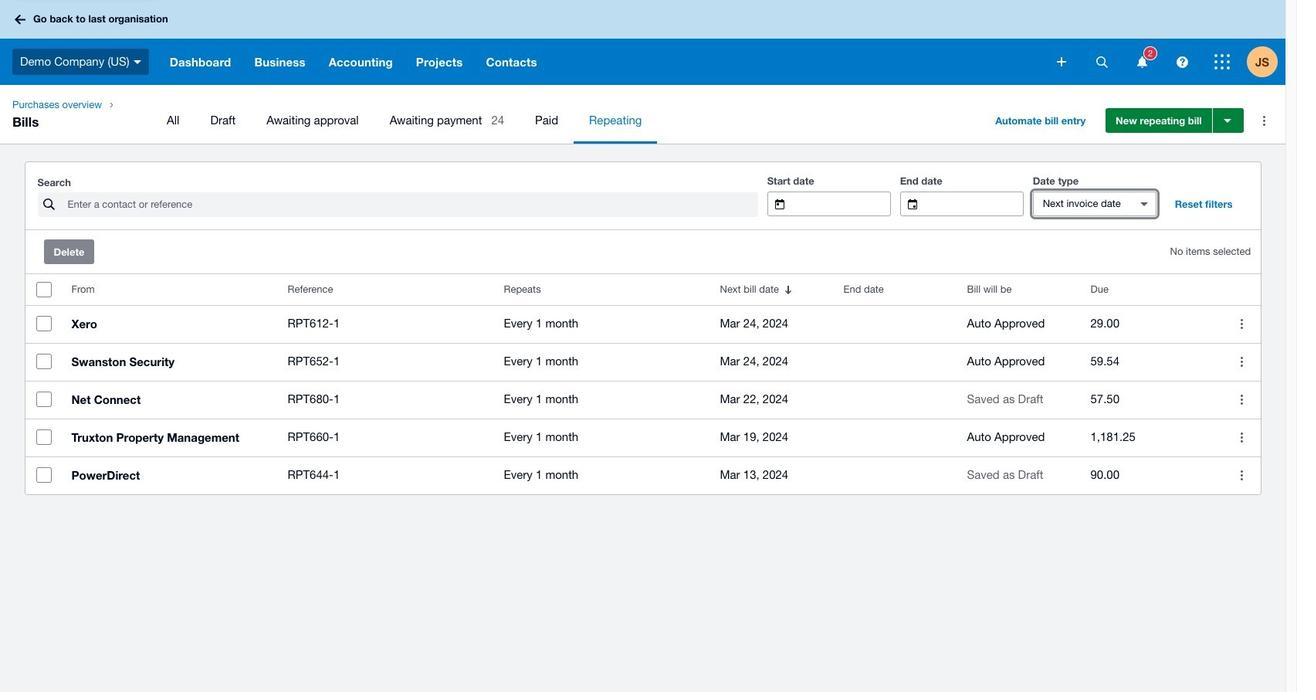 Task type: describe. For each thing, give the bounding box(es) containing it.
0 horizontal spatial svg image
[[133, 60, 141, 64]]



Task type: vqa. For each thing, say whether or not it's contained in the screenshot.
Banner
yes



Task type: locate. For each thing, give the bounding box(es) containing it.
session table element
[[25, 274, 1261, 494]]

svg image
[[15, 14, 25, 24], [1097, 56, 1108, 68], [1138, 56, 1148, 68], [1177, 56, 1189, 68], [1058, 57, 1067, 66]]

menu
[[151, 97, 974, 144]]

svg image
[[1215, 54, 1231, 70], [133, 60, 141, 64]]

Enter a contact or reference field
[[66, 193, 758, 216]]

banner
[[0, 0, 1286, 85]]

overflow menu image
[[1250, 105, 1281, 136]]

1 horizontal spatial svg image
[[1215, 54, 1231, 70]]

navigation
[[0, 85, 1286, 144]]

None field
[[797, 192, 890, 216], [930, 192, 1023, 216], [1034, 192, 1128, 216], [797, 192, 890, 216], [930, 192, 1023, 216], [1034, 192, 1128, 216]]



